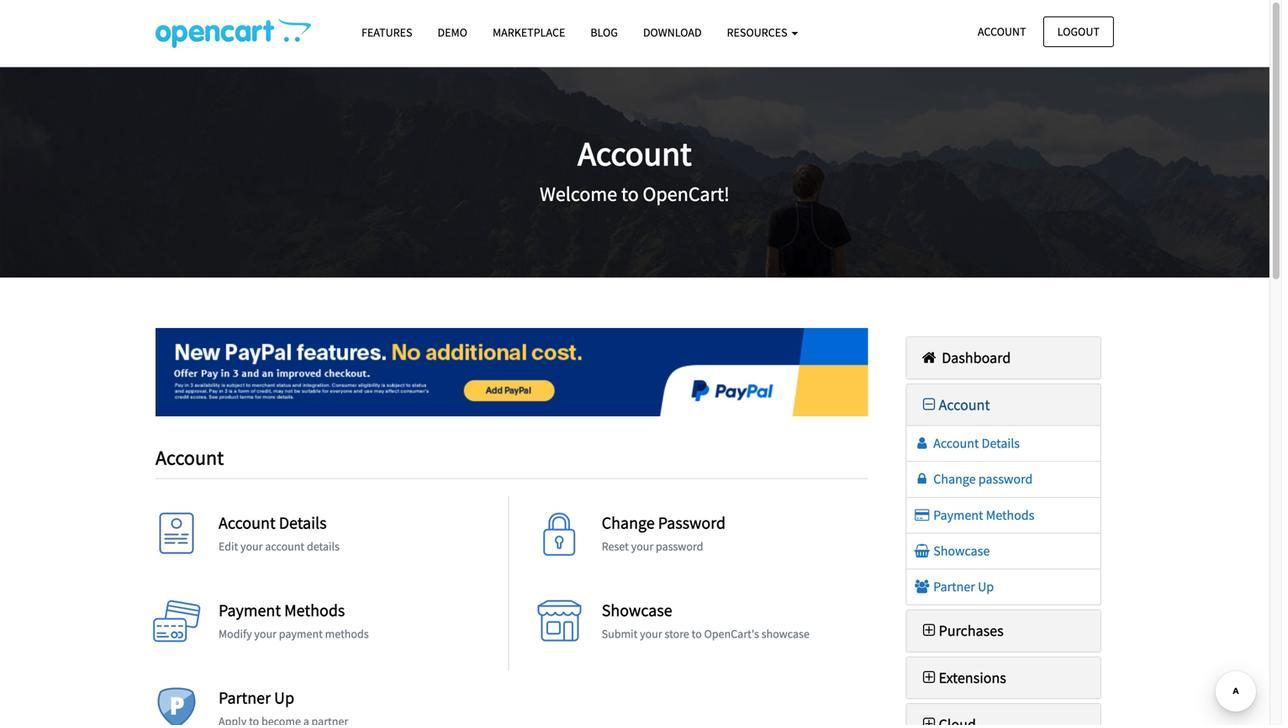 Task type: vqa. For each thing, say whether or not it's contained in the screenshot.
Purchases
yes



Task type: locate. For each thing, give the bounding box(es) containing it.
change right lock icon
[[934, 471, 976, 488]]

0 horizontal spatial showcase
[[602, 600, 673, 621]]

0 horizontal spatial showcase link
[[602, 600, 673, 621]]

payment methods image
[[151, 600, 202, 651]]

0 vertical spatial showcase
[[931, 542, 990, 559]]

account
[[265, 539, 305, 554]]

1 horizontal spatial account details link
[[914, 435, 1020, 452]]

your
[[241, 539, 263, 554], [631, 539, 654, 554], [254, 626, 277, 641], [640, 626, 663, 641]]

plus square o image
[[920, 670, 939, 685], [920, 717, 939, 725]]

account up account image
[[156, 445, 224, 470]]

your right edit
[[241, 539, 263, 554]]

your left store
[[640, 626, 663, 641]]

1 horizontal spatial details
[[982, 435, 1020, 452]]

0 vertical spatial partner
[[934, 578, 976, 595]]

1 vertical spatial showcase
[[602, 600, 673, 621]]

1 vertical spatial account details link
[[219, 512, 327, 533]]

change password image
[[535, 513, 585, 563]]

credit card image
[[914, 508, 931, 522]]

to inside account welcome to opencart!
[[622, 181, 639, 207]]

extensions link
[[920, 668, 1007, 687]]

account
[[978, 24, 1027, 39], [578, 132, 692, 175], [939, 395, 991, 414], [934, 435, 979, 452], [156, 445, 224, 470], [219, 512, 276, 533]]

payment methods link down change password link
[[914, 507, 1035, 523]]

to right welcome
[[622, 181, 639, 207]]

partner down modify
[[219, 687, 271, 708]]

0 vertical spatial account link
[[964, 16, 1041, 47]]

account details link
[[914, 435, 1020, 452], [219, 512, 327, 533]]

paypal image
[[156, 328, 868, 416]]

your for account
[[241, 539, 263, 554]]

1 vertical spatial partner up
[[219, 687, 294, 708]]

methods for payment methods
[[986, 507, 1035, 523]]

partner up link up 'purchases' link
[[914, 578, 994, 595]]

showcase
[[931, 542, 990, 559], [602, 600, 673, 621]]

details for account details edit your account details
[[279, 512, 327, 533]]

1 horizontal spatial showcase link
[[914, 542, 990, 559]]

0 vertical spatial payment methods link
[[914, 507, 1035, 523]]

0 horizontal spatial up
[[274, 687, 294, 708]]

showcase up 'submit'
[[602, 600, 673, 621]]

change up reset
[[602, 512, 655, 533]]

payment
[[934, 507, 984, 523], [219, 600, 281, 621]]

0 horizontal spatial details
[[279, 512, 327, 533]]

opencart - your account image
[[156, 18, 311, 48]]

account details link for edit your account details link
[[219, 512, 327, 533]]

1 vertical spatial up
[[274, 687, 294, 708]]

account up opencart!
[[578, 132, 692, 175]]

0 horizontal spatial to
[[622, 181, 639, 207]]

details
[[307, 539, 340, 554]]

partner up down modify
[[219, 687, 294, 708]]

0 horizontal spatial account details link
[[219, 512, 327, 533]]

your for change
[[631, 539, 654, 554]]

showcase submit your store to opencart's showcase
[[602, 600, 810, 641]]

marketplace
[[493, 25, 566, 40]]

showcase link up 'submit'
[[602, 600, 673, 621]]

payment up modify
[[219, 600, 281, 621]]

payment methods link up modify your payment methods link
[[219, 600, 345, 621]]

account up account details
[[939, 395, 991, 414]]

purchases
[[939, 621, 1004, 640]]

to
[[622, 181, 639, 207], [692, 626, 702, 641]]

1 vertical spatial showcase link
[[602, 600, 673, 621]]

methods
[[325, 626, 369, 641]]

0 horizontal spatial methods
[[284, 600, 345, 621]]

methods down change password
[[986, 507, 1035, 523]]

0 vertical spatial account details link
[[914, 435, 1020, 452]]

payment methods modify your payment methods
[[219, 600, 369, 641]]

1 horizontal spatial partner
[[934, 578, 976, 595]]

1 vertical spatial account link
[[920, 395, 991, 414]]

1 vertical spatial details
[[279, 512, 327, 533]]

change
[[934, 471, 976, 488], [602, 512, 655, 533]]

account up edit
[[219, 512, 276, 533]]

1 horizontal spatial methods
[[986, 507, 1035, 523]]

download
[[643, 25, 702, 40]]

payment inside payment methods modify your payment methods
[[219, 600, 281, 621]]

partner up link
[[914, 578, 994, 595], [219, 687, 294, 708]]

1 vertical spatial partner up link
[[219, 687, 294, 708]]

partner up up 'purchases' link
[[931, 578, 994, 595]]

account welcome to opencart!
[[540, 132, 730, 207]]

1 horizontal spatial password
[[979, 471, 1033, 488]]

0 vertical spatial payment
[[934, 507, 984, 523]]

0 vertical spatial details
[[982, 435, 1020, 452]]

payment methods link
[[914, 507, 1035, 523], [219, 600, 345, 621]]

1 horizontal spatial payment
[[934, 507, 984, 523]]

0 horizontal spatial password
[[656, 539, 704, 554]]

showcase inside showcase submit your store to opencart's showcase
[[602, 600, 673, 621]]

0 vertical spatial showcase link
[[914, 542, 990, 559]]

logout link
[[1044, 16, 1115, 47]]

1 horizontal spatial showcase
[[931, 542, 990, 559]]

0 vertical spatial partner up link
[[914, 578, 994, 595]]

your inside payment methods modify your payment methods
[[254, 626, 277, 641]]

resources
[[727, 25, 790, 40]]

0 vertical spatial password
[[979, 471, 1033, 488]]

details for account details
[[982, 435, 1020, 452]]

methods
[[986, 507, 1035, 523], [284, 600, 345, 621]]

store
[[665, 626, 690, 641]]

opencart's
[[705, 626, 760, 641]]

to right store
[[692, 626, 702, 641]]

opencart!
[[643, 181, 730, 207]]

details
[[982, 435, 1020, 452], [279, 512, 327, 533]]

password
[[979, 471, 1033, 488], [656, 539, 704, 554]]

account inside account welcome to opencart!
[[578, 132, 692, 175]]

0 horizontal spatial payment
[[219, 600, 281, 621]]

account details
[[931, 435, 1020, 452]]

lock image
[[914, 472, 931, 486]]

extensions
[[939, 668, 1007, 687]]

1 vertical spatial change
[[602, 512, 655, 533]]

0 horizontal spatial partner
[[219, 687, 271, 708]]

account details edit your account details
[[219, 512, 340, 554]]

account link for "dashboard" 'link' at the right of the page
[[920, 395, 991, 414]]

plus square o image down plus square o icon in the bottom of the page
[[920, 670, 939, 685]]

account link left logout link
[[964, 16, 1041, 47]]

methods up payment
[[284, 600, 345, 621]]

1 vertical spatial to
[[692, 626, 702, 641]]

partner up link down modify
[[219, 687, 294, 708]]

logout
[[1058, 24, 1100, 39]]

user image
[[914, 437, 931, 450]]

showcase down payment methods
[[931, 542, 990, 559]]

showcase link
[[914, 542, 990, 559], [602, 600, 673, 621]]

your inside change password reset your password
[[631, 539, 654, 554]]

change inside change password reset your password
[[602, 512, 655, 533]]

0 vertical spatial to
[[622, 181, 639, 207]]

your right modify
[[254, 626, 277, 641]]

account details link for change password link
[[914, 435, 1020, 452]]

up down modify your payment methods link
[[274, 687, 294, 708]]

submit
[[602, 626, 638, 641]]

1 plus square o image from the top
[[920, 670, 939, 685]]

payment right the credit card image
[[934, 507, 984, 523]]

password up payment methods
[[979, 471, 1033, 488]]

0 vertical spatial methods
[[986, 507, 1035, 523]]

partner
[[934, 578, 976, 595], [219, 687, 271, 708]]

marketplace link
[[480, 18, 578, 47]]

dashboard
[[939, 348, 1011, 367]]

1 vertical spatial password
[[656, 539, 704, 554]]

blog link
[[578, 18, 631, 47]]

1 horizontal spatial to
[[692, 626, 702, 641]]

0 vertical spatial partner up
[[931, 578, 994, 595]]

1 vertical spatial payment
[[219, 600, 281, 621]]

plus square o image down the extensions link
[[920, 717, 939, 725]]

users image
[[914, 580, 931, 593]]

demo link
[[425, 18, 480, 47]]

features link
[[349, 18, 425, 47]]

1 vertical spatial methods
[[284, 600, 345, 621]]

your right reset
[[631, 539, 654, 554]]

0 horizontal spatial payment methods link
[[219, 600, 345, 621]]

partner up
[[931, 578, 994, 595], [219, 687, 294, 708]]

password
[[658, 512, 726, 533]]

showcase
[[762, 626, 810, 641]]

0 horizontal spatial partner up
[[219, 687, 294, 708]]

showcase link up users 'image'
[[914, 542, 990, 559]]

account link
[[964, 16, 1041, 47], [920, 395, 991, 414]]

0 vertical spatial plus square o image
[[920, 670, 939, 685]]

details inside account details edit your account details
[[279, 512, 327, 533]]

0 horizontal spatial change
[[602, 512, 655, 533]]

1 vertical spatial partner
[[219, 687, 271, 708]]

details up account
[[279, 512, 327, 533]]

account right "user" icon
[[934, 435, 979, 452]]

0 vertical spatial up
[[978, 578, 994, 595]]

0 vertical spatial change
[[934, 471, 976, 488]]

details up change password
[[982, 435, 1020, 452]]

1 vertical spatial plus square o image
[[920, 717, 939, 725]]

password down password
[[656, 539, 704, 554]]

up up purchases
[[978, 578, 994, 595]]

your inside account details edit your account details
[[241, 539, 263, 554]]

showcase image
[[535, 600, 585, 651]]

1 horizontal spatial partner up link
[[914, 578, 994, 595]]

methods inside payment methods modify your payment methods
[[284, 600, 345, 621]]

partner right users 'image'
[[934, 578, 976, 595]]

account link up account details
[[920, 395, 991, 414]]

account details link up edit your account details link
[[219, 512, 327, 533]]

1 horizontal spatial up
[[978, 578, 994, 595]]

1 horizontal spatial change
[[934, 471, 976, 488]]

account details link up change password link
[[914, 435, 1020, 452]]

up
[[978, 578, 994, 595], [274, 687, 294, 708]]



Task type: describe. For each thing, give the bounding box(es) containing it.
payment methods
[[931, 507, 1035, 523]]

reset
[[602, 539, 629, 554]]

payment for payment methods modify your payment methods
[[219, 600, 281, 621]]

1 horizontal spatial payment methods link
[[914, 507, 1035, 523]]

demo
[[438, 25, 468, 40]]

submit your store to opencart's showcase link
[[602, 626, 810, 641]]

edit
[[219, 539, 238, 554]]

change password reset your password
[[602, 512, 726, 554]]

plus square o image inside the extensions link
[[920, 670, 939, 685]]

account left logout
[[978, 24, 1027, 39]]

change password
[[931, 471, 1033, 488]]

showcase for showcase
[[931, 542, 990, 559]]

purchases link
[[920, 621, 1004, 640]]

1 vertical spatial payment methods link
[[219, 600, 345, 621]]

change password link
[[602, 512, 726, 533]]

2 plus square o image from the top
[[920, 717, 939, 725]]

your inside showcase submit your store to opencart's showcase
[[640, 626, 663, 641]]

apply to become a partner image
[[151, 688, 202, 725]]

download link
[[631, 18, 715, 47]]

methods for payment methods modify your payment methods
[[284, 600, 345, 621]]

dashboard link
[[920, 348, 1011, 367]]

edit your account details link
[[219, 539, 340, 554]]

account image
[[151, 513, 202, 563]]

showcase for showcase submit your store to opencart's showcase
[[602, 600, 673, 621]]

plus square o image
[[920, 623, 939, 638]]

reset your password link
[[602, 539, 704, 554]]

blog
[[591, 25, 618, 40]]

payment
[[279, 626, 323, 641]]

payment for payment methods
[[934, 507, 984, 523]]

account inside account details edit your account details
[[219, 512, 276, 533]]

account link for features link at the left top of page
[[964, 16, 1041, 47]]

home image
[[920, 350, 939, 365]]

to inside showcase submit your store to opencart's showcase
[[692, 626, 702, 641]]

1 horizontal spatial partner up
[[931, 578, 994, 595]]

shopping basket image
[[914, 544, 931, 558]]

features
[[362, 25, 413, 40]]

change password link
[[914, 471, 1033, 488]]

change for password
[[602, 512, 655, 533]]

change for password
[[934, 471, 976, 488]]

your for payment
[[254, 626, 277, 641]]

fw image
[[920, 397, 939, 412]]

0 horizontal spatial partner up link
[[219, 687, 294, 708]]

modify
[[219, 626, 252, 641]]

resources link
[[715, 18, 811, 47]]

welcome
[[540, 181, 618, 207]]

password inside change password reset your password
[[656, 539, 704, 554]]

modify your payment methods link
[[219, 626, 369, 641]]



